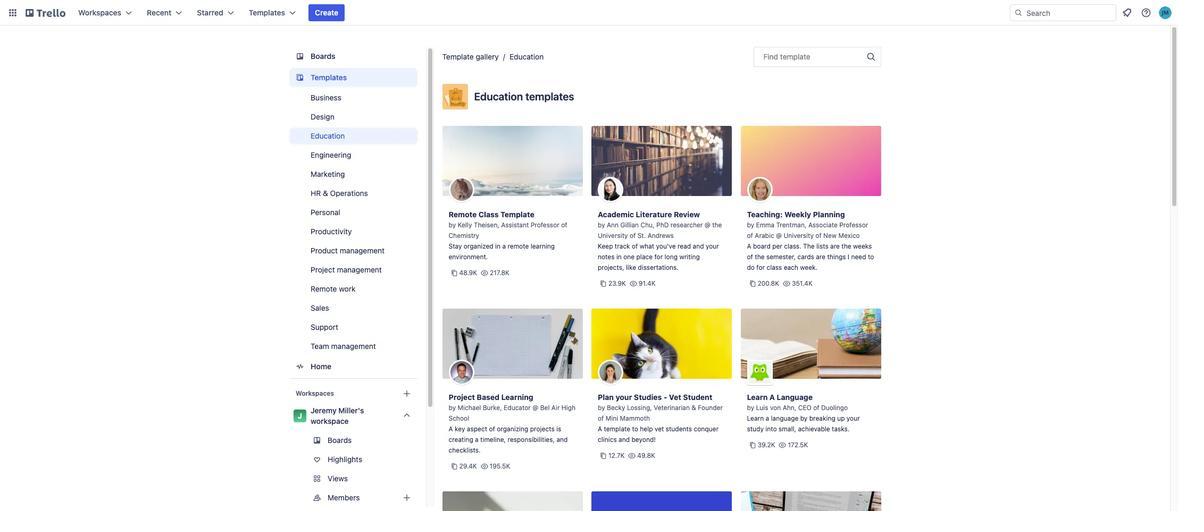 Task type: locate. For each thing, give the bounding box(es) containing it.
management down productivity link
[[340, 246, 384, 255]]

studies
[[634, 393, 662, 402]]

project management
[[310, 265, 382, 275]]

91.4k
[[639, 280, 656, 288]]

1 vertical spatial remote
[[310, 285, 337, 294]]

mexico
[[839, 232, 860, 240]]

1 horizontal spatial a
[[502, 243, 506, 251]]

0 vertical spatial education
[[510, 52, 544, 61]]

management down "support" link
[[331, 342, 376, 351]]

2 vertical spatial the
[[755, 253, 765, 261]]

1 professor from the left
[[531, 221, 560, 229]]

by left emma
[[747, 221, 754, 229]]

a inside the learn a language by luis von ahn, ceo of duolingo learn a language by breaking up your study into small, achievable tasks.
[[770, 393, 775, 402]]

creating
[[449, 436, 473, 444]]

1 horizontal spatial to
[[868, 253, 874, 261]]

1 vertical spatial education
[[474, 90, 523, 103]]

miller's
[[338, 406, 364, 415]]

are down lists
[[816, 253, 826, 261]]

business link
[[289, 89, 417, 106]]

the down 'board'
[[755, 253, 765, 261]]

home image
[[293, 361, 306, 373]]

0 horizontal spatial your
[[616, 393, 632, 402]]

jeremy miller (jeremymiller198) image
[[1159, 6, 1172, 19]]

a up von
[[770, 393, 775, 402]]

management inside project management link
[[337, 265, 382, 275]]

stay
[[449, 243, 462, 251]]

kelly theisen, assistant professor of chemistry image
[[449, 177, 474, 203]]

management inside the team management link
[[331, 342, 376, 351]]

university down ann
[[598, 232, 628, 240]]

1 vertical spatial to
[[632, 426, 638, 434]]

class.
[[784, 243, 802, 251]]

0 horizontal spatial for
[[655, 253, 663, 261]]

management for project management
[[337, 265, 382, 275]]

1 vertical spatial learn
[[747, 415, 764, 423]]

a left key at bottom
[[449, 426, 453, 434]]

the up i
[[842, 243, 852, 251]]

0 horizontal spatial are
[[816, 253, 826, 261]]

in
[[495, 243, 501, 251], [617, 253, 622, 261]]

1 vertical spatial education link
[[289, 128, 417, 145]]

weekly
[[785, 210, 811, 219]]

help
[[640, 426, 653, 434]]

boards link up highlights link
[[289, 433, 417, 450]]

@ right researcher
[[705, 221, 711, 229]]

template inside remote class template by kelly theisen, assistant professor of chemistry stay organized in a remote learning environment.
[[501, 210, 535, 219]]

class
[[479, 210, 499, 219]]

template gallery
[[442, 52, 499, 61]]

education link right gallery
[[510, 52, 544, 61]]

professor inside remote class template by kelly theisen, assistant professor of chemistry stay organized in a remote learning environment.
[[531, 221, 560, 229]]

1 horizontal spatial @
[[705, 221, 711, 229]]

template right 'find'
[[780, 52, 811, 61]]

by left luis
[[747, 404, 754, 412]]

clinics
[[598, 436, 617, 444]]

is
[[557, 426, 561, 434]]

education right gallery
[[510, 52, 544, 61]]

remote inside remote class template by kelly theisen, assistant professor of chemistry stay organized in a remote learning environment.
[[449, 210, 477, 219]]

0 horizontal spatial and
[[557, 436, 568, 444]]

university inside academic literature review by ann gillian chu, phd researcher @ the university of st. andrews keep track of what you've read and your notes in one place for long writing projects, like dissertations.
[[598, 232, 628, 240]]

of left arabic
[[747, 232, 753, 240]]

a left 'board'
[[747, 243, 752, 251]]

design link
[[289, 109, 417, 126]]

template down the mini on the right of page
[[604, 426, 630, 434]]

remote up kelly
[[449, 210, 477, 219]]

education up engineering at top
[[310, 131, 345, 140]]

0 vertical spatial learn
[[747, 393, 768, 402]]

management down the product management link
[[337, 265, 382, 275]]

1 horizontal spatial and
[[619, 436, 630, 444]]

1 horizontal spatial &
[[692, 404, 696, 412]]

small,
[[779, 426, 796, 434]]

high
[[562, 404, 576, 412]]

2 university from the left
[[784, 232, 814, 240]]

0 vertical spatial workspaces
[[78, 8, 121, 17]]

1 horizontal spatial template
[[501, 210, 535, 219]]

vet
[[669, 393, 681, 402]]

for inside teaching: weekly planning by emma trentman, associate professor of arabic @ university of new mexico a board per class. the lists are the weeks of the semester, cards are things i need to do for class each week.
[[757, 264, 765, 272]]

templates inside dropdown button
[[249, 8, 285, 17]]

becky lossing, veterinarian & founder of mini mammoth image
[[598, 360, 624, 386]]

search image
[[1015, 9, 1023, 17]]

what
[[640, 243, 654, 251]]

& down student
[[692, 404, 696, 412]]

plan your studies - vet student by becky lossing, veterinarian & founder of mini mammoth a template to help vet students conquer clinics and beyond!
[[598, 393, 723, 444]]

are up things
[[830, 243, 840, 251]]

for up dissertations.
[[655, 253, 663, 261]]

by inside academic literature review by ann gillian chu, phd researcher @ the university of st. andrews keep track of what you've read and your notes in one place for long writing projects, like dissertations.
[[598, 221, 605, 229]]

language
[[777, 393, 813, 402]]

0 vertical spatial boards link
[[289, 47, 417, 66]]

0 horizontal spatial template
[[442, 52, 474, 61]]

template up "assistant"
[[501, 210, 535, 219]]

2 vertical spatial education
[[310, 131, 345, 140]]

of left ann
[[561, 221, 567, 229]]

2 professor from the left
[[840, 221, 868, 229]]

by for project
[[449, 404, 456, 412]]

key
[[455, 426, 465, 434]]

a inside plan your studies - vet student by becky lossing, veterinarian & founder of mini mammoth a template to help vet students conquer clinics and beyond!
[[598, 426, 602, 434]]

by inside project based learning by michael burke, educator @ bel air high school a key aspect of organizing projects is creating a timeline, responsibilities, and checklists.
[[449, 404, 456, 412]]

i
[[848, 253, 850, 261]]

study
[[747, 426, 764, 434]]

a down aspect on the left
[[475, 436, 479, 444]]

1 horizontal spatial in
[[617, 253, 622, 261]]

mini
[[606, 415, 618, 423]]

of up timeline,
[[489, 426, 495, 434]]

0 horizontal spatial workspaces
[[78, 8, 121, 17]]

1 vertical spatial boards link
[[289, 433, 417, 450]]

university
[[598, 232, 628, 240], [784, 232, 814, 240]]

0 vertical spatial to
[[868, 253, 874, 261]]

boards link up templates link
[[289, 47, 417, 66]]

duolingo
[[821, 404, 848, 412]]

personal
[[310, 208, 340, 217]]

1 vertical spatial in
[[617, 253, 622, 261]]

1 horizontal spatial templates
[[310, 73, 347, 82]]

your right up
[[847, 415, 860, 423]]

0 horizontal spatial templates
[[249, 8, 285, 17]]

highlights link
[[289, 452, 417, 469]]

and right clinics
[[619, 436, 630, 444]]

a inside the learn a language by luis von ahn, ceo of duolingo learn a language by breaking up your study into small, achievable tasks.
[[766, 415, 769, 423]]

in left one
[[617, 253, 622, 261]]

education link down design link
[[289, 128, 417, 145]]

back to home image
[[26, 4, 65, 21]]

achievable
[[798, 426, 830, 434]]

0 horizontal spatial to
[[632, 426, 638, 434]]

0 horizontal spatial remote
[[310, 285, 337, 294]]

by for remote
[[449, 221, 456, 229]]

1 horizontal spatial workspaces
[[296, 390, 334, 398]]

productivity
[[310, 227, 352, 236]]

and down is
[[557, 436, 568, 444]]

0 vertical spatial your
[[706, 243, 719, 251]]

0 vertical spatial the
[[712, 221, 722, 229]]

1 horizontal spatial template
[[780, 52, 811, 61]]

workspaces inside dropdown button
[[78, 8, 121, 17]]

each
[[784, 264, 798, 272]]

1 boards link from the top
[[289, 47, 417, 66]]

of left what
[[632, 243, 638, 251]]

boards right board image
[[310, 52, 335, 61]]

project
[[310, 265, 335, 275], [449, 393, 475, 402]]

and inside project based learning by michael burke, educator @ bel air high school a key aspect of organizing projects is creating a timeline, responsibilities, and checklists.
[[557, 436, 568, 444]]

1 vertical spatial the
[[842, 243, 852, 251]]

template
[[442, 52, 474, 61], [501, 210, 535, 219]]

management inside the product management link
[[340, 246, 384, 255]]

1 vertical spatial project
[[449, 393, 475, 402]]

1 horizontal spatial education link
[[510, 52, 544, 61]]

for right do
[[757, 264, 765, 272]]

arabic
[[755, 232, 774, 240]]

1 vertical spatial &
[[692, 404, 696, 412]]

1 horizontal spatial the
[[755, 253, 765, 261]]

checklists.
[[449, 447, 481, 455]]

jeremy miller's workspace
[[310, 406, 364, 426]]

2 learn from the top
[[747, 415, 764, 423]]

professor inside teaching: weekly planning by emma trentman, associate professor of arabic @ university of new mexico a board per class. the lists are the weeks of the semester, cards are things i need to do for class each week.
[[840, 221, 868, 229]]

theisen,
[[474, 221, 500, 229]]

2 horizontal spatial the
[[842, 243, 852, 251]]

1 vertical spatial workspaces
[[296, 390, 334, 398]]

by down plan
[[598, 404, 605, 412]]

the inside academic literature review by ann gillian chu, phd researcher @ the university of st. andrews keep track of what you've read and your notes in one place for long writing projects, like dissertations.
[[712, 221, 722, 229]]

template inside field
[[780, 52, 811, 61]]

cards
[[798, 253, 814, 261]]

for inside academic literature review by ann gillian chu, phd researcher @ the university of st. andrews keep track of what you've read and your notes in one place for long writing projects, like dissertations.
[[655, 253, 663, 261]]

1 vertical spatial template
[[604, 426, 630, 434]]

and up the writing
[[693, 243, 704, 251]]

the right researcher
[[712, 221, 722, 229]]

education link
[[510, 52, 544, 61], [289, 128, 417, 145]]

1 horizontal spatial your
[[706, 243, 719, 251]]

0 horizontal spatial &
[[323, 189, 328, 198]]

0 vertical spatial education link
[[510, 52, 544, 61]]

0 horizontal spatial a
[[475, 436, 479, 444]]

your
[[706, 243, 719, 251], [616, 393, 632, 402], [847, 415, 860, 423]]

by for learn
[[747, 404, 754, 412]]

2 vertical spatial your
[[847, 415, 860, 423]]

0 vertical spatial template
[[442, 52, 474, 61]]

1 university from the left
[[598, 232, 628, 240]]

university inside teaching: weekly planning by emma trentman, associate professor of arabic @ university of new mexico a board per class. the lists are the weeks of the semester, cards are things i need to do for class each week.
[[784, 232, 814, 240]]

boards up highlights
[[327, 436, 352, 445]]

do
[[747, 264, 755, 272]]

0 vertical spatial boards
[[310, 52, 335, 61]]

your inside academic literature review by ann gillian chu, phd researcher @ the university of st. andrews keep track of what you've read and your notes in one place for long writing projects, like dissertations.
[[706, 243, 719, 251]]

1 vertical spatial for
[[757, 264, 765, 272]]

professor up learning
[[531, 221, 560, 229]]

&
[[323, 189, 328, 198], [692, 404, 696, 412]]

phd
[[657, 221, 669, 229]]

0 horizontal spatial the
[[712, 221, 722, 229]]

1 horizontal spatial for
[[757, 264, 765, 272]]

in right 'organized'
[[495, 243, 501, 251]]

templates right starred dropdown button
[[249, 8, 285, 17]]

a up clinics
[[598, 426, 602, 434]]

remote work link
[[289, 281, 417, 298]]

0 vertical spatial @
[[705, 221, 711, 229]]

luis von ahn, ceo of duolingo image
[[747, 360, 773, 386]]

0 vertical spatial a
[[502, 243, 506, 251]]

university for academic
[[598, 232, 628, 240]]

@ up the per
[[776, 232, 782, 240]]

von
[[770, 404, 781, 412]]

remote up sales
[[310, 285, 337, 294]]

0 horizontal spatial professor
[[531, 221, 560, 229]]

1 vertical spatial boards
[[327, 436, 352, 445]]

and for plan your studies - vet student
[[619, 436, 630, 444]]

1 horizontal spatial are
[[830, 243, 840, 251]]

hr & operations link
[[289, 185, 417, 202]]

1 vertical spatial a
[[766, 415, 769, 423]]

0 horizontal spatial template
[[604, 426, 630, 434]]

1 vertical spatial template
[[501, 210, 535, 219]]

of inside project based learning by michael burke, educator @ bel air high school a key aspect of organizing projects is creating a timeline, responsibilities, and checklists.
[[489, 426, 495, 434]]

1 vertical spatial are
[[816, 253, 826, 261]]

professor
[[531, 221, 560, 229], [840, 221, 868, 229]]

1 vertical spatial your
[[616, 393, 632, 402]]

education
[[510, 52, 544, 61], [474, 90, 523, 103], [310, 131, 345, 140]]

0 horizontal spatial project
[[310, 265, 335, 275]]

2 horizontal spatial your
[[847, 415, 860, 423]]

2 horizontal spatial a
[[766, 415, 769, 423]]

Search field
[[1023, 5, 1116, 21]]

template inside plan your studies - vet student by becky lossing, veterinarian & founder of mini mammoth a template to help vet students conquer clinics and beyond!
[[604, 426, 630, 434]]

your inside plan your studies - vet student by becky lossing, veterinarian & founder of mini mammoth a template to help vet students conquer clinics and beyond!
[[616, 393, 632, 402]]

your right read
[[706, 243, 719, 251]]

a left remote
[[502, 243, 506, 251]]

professor for planning
[[840, 221, 868, 229]]

of left the mini on the right of page
[[598, 415, 604, 423]]

project for project based learning by michael burke, educator @ bel air high school a key aspect of organizing projects is creating a timeline, responsibilities, and checklists.
[[449, 393, 475, 402]]

teaching:
[[747, 210, 783, 219]]

responsibilities,
[[508, 436, 555, 444]]

0 vertical spatial in
[[495, 243, 501, 251]]

template gallery link
[[442, 52, 499, 61]]

by for teaching:
[[747, 221, 754, 229]]

organizing
[[497, 426, 528, 434]]

1 horizontal spatial university
[[784, 232, 814, 240]]

add image
[[400, 492, 413, 505]]

academic literature review by ann gillian chu, phd researcher @ the university of st. andrews keep track of what you've read and your notes in one place for long writing projects, like dissertations.
[[598, 210, 722, 272]]

to inside plan your studies - vet student by becky lossing, veterinarian & founder of mini mammoth a template to help vet students conquer clinics and beyond!
[[632, 426, 638, 434]]

university up class.
[[784, 232, 814, 240]]

0 vertical spatial remote
[[449, 210, 477, 219]]

lossing,
[[627, 404, 652, 412]]

create
[[315, 8, 338, 17]]

by inside teaching: weekly planning by emma trentman, associate professor of arabic @ university of new mexico a board per class. the lists are the weeks of the semester, cards are things i need to do for class each week.
[[747, 221, 754, 229]]

0 vertical spatial for
[[655, 253, 663, 261]]

luis
[[756, 404, 769, 412]]

1 learn from the top
[[747, 393, 768, 402]]

workspaces button
[[72, 4, 138, 21]]

0 vertical spatial templates
[[249, 8, 285, 17]]

2 horizontal spatial @
[[776, 232, 782, 240]]

learn up study
[[747, 415, 764, 423]]

0 vertical spatial project
[[310, 265, 335, 275]]

in inside remote class template by kelly theisen, assistant professor of chemistry stay organized in a remote learning environment.
[[495, 243, 501, 251]]

in inside academic literature review by ann gillian chu, phd researcher @ the university of st. andrews keep track of what you've read and your notes in one place for long writing projects, like dissertations.
[[617, 253, 622, 261]]

business
[[310, 93, 341, 102]]

1 vertical spatial management
[[337, 265, 382, 275]]

of right ceo
[[814, 404, 820, 412]]

@
[[705, 221, 711, 229], [776, 232, 782, 240], [533, 404, 539, 412]]

to right need at the right of page
[[868, 253, 874, 261]]

your up becky
[[616, 393, 632, 402]]

a
[[502, 243, 506, 251], [766, 415, 769, 423], [475, 436, 479, 444]]

and for project based learning
[[557, 436, 568, 444]]

project up the michael
[[449, 393, 475, 402]]

0 horizontal spatial university
[[598, 232, 628, 240]]

learn up luis
[[747, 393, 768, 402]]

a up into at the bottom of the page
[[766, 415, 769, 423]]

0 vertical spatial template
[[780, 52, 811, 61]]

and inside plan your studies - vet student by becky lossing, veterinarian & founder of mini mammoth a template to help vet students conquer clinics and beyond!
[[619, 436, 630, 444]]

emma trentman, associate professor of arabic @ university of new mexico image
[[747, 177, 773, 203]]

kelly
[[458, 221, 472, 229]]

351.4k
[[792, 280, 813, 288]]

2 vertical spatial @
[[533, 404, 539, 412]]

professor up mexico
[[840, 221, 868, 229]]

of inside the learn a language by luis von ahn, ceo of duolingo learn a language by breaking up your study into small, achievable tasks.
[[814, 404, 820, 412]]

2 horizontal spatial and
[[693, 243, 704, 251]]

ann
[[607, 221, 619, 229]]

by left kelly
[[449, 221, 456, 229]]

project down product
[[310, 265, 335, 275]]

1 horizontal spatial project
[[449, 393, 475, 402]]

by up school
[[449, 404, 456, 412]]

of left st.
[[630, 232, 636, 240]]

@ inside teaching: weekly planning by emma trentman, associate professor of arabic @ university of new mexico a board per class. the lists are the weeks of the semester, cards are things i need to do for class each week.
[[776, 232, 782, 240]]

of
[[561, 221, 567, 229], [630, 232, 636, 240], [747, 232, 753, 240], [816, 232, 822, 240], [632, 243, 638, 251], [747, 253, 753, 261], [814, 404, 820, 412], [598, 415, 604, 423], [489, 426, 495, 434]]

educator
[[504, 404, 531, 412]]

one
[[624, 253, 635, 261]]

forward image
[[415, 473, 428, 486]]

2 vertical spatial a
[[475, 436, 479, 444]]

starred
[[197, 8, 223, 17]]

the
[[712, 221, 722, 229], [842, 243, 852, 251], [755, 253, 765, 261]]

template left gallery
[[442, 52, 474, 61]]

education down gallery
[[474, 90, 523, 103]]

2 vertical spatial management
[[331, 342, 376, 351]]

of inside plan your studies - vet student by becky lossing, veterinarian & founder of mini mammoth a template to help vet students conquer clinics and beyond!
[[598, 415, 604, 423]]

1 horizontal spatial professor
[[840, 221, 868, 229]]

0 horizontal spatial @
[[533, 404, 539, 412]]

& right hr
[[323, 189, 328, 198]]

by inside remote class template by kelly theisen, assistant professor of chemistry stay organized in a remote learning environment.
[[449, 221, 456, 229]]

to down 'mammoth'
[[632, 426, 638, 434]]

to
[[868, 253, 874, 261], [632, 426, 638, 434]]

trentman,
[[776, 221, 807, 229]]

work
[[339, 285, 355, 294]]

forward image
[[415, 492, 428, 505]]

39.2k
[[758, 442, 775, 450]]

1 vertical spatial @
[[776, 232, 782, 240]]

0 vertical spatial management
[[340, 246, 384, 255]]

plan
[[598, 393, 614, 402]]

by left ann
[[598, 221, 605, 229]]

0 horizontal spatial in
[[495, 243, 501, 251]]

veterinarian
[[654, 404, 690, 412]]

templates up business
[[310, 73, 347, 82]]

project inside project based learning by michael burke, educator @ bel air high school a key aspect of organizing projects is creating a timeline, responsibilities, and checklists.
[[449, 393, 475, 402]]

air
[[552, 404, 560, 412]]

bel
[[540, 404, 550, 412]]

1 horizontal spatial remote
[[449, 210, 477, 219]]

2 boards link from the top
[[289, 433, 417, 450]]

@ left bel
[[533, 404, 539, 412]]

are
[[830, 243, 840, 251], [816, 253, 826, 261]]



Task type: vqa. For each thing, say whether or not it's contained in the screenshot.
On-
no



Task type: describe. For each thing, give the bounding box(es) containing it.
-
[[664, 393, 667, 402]]

by for academic
[[598, 221, 605, 229]]

@ inside academic literature review by ann gillian chu, phd researcher @ the university of st. andrews keep track of what you've read and your notes in one place for long writing projects, like dissertations.
[[705, 221, 711, 229]]

boards link for views
[[289, 433, 417, 450]]

class
[[767, 264, 782, 272]]

breaking
[[810, 415, 836, 423]]

education for the top education link
[[510, 52, 544, 61]]

andrews
[[648, 232, 674, 240]]

a inside teaching: weekly planning by emma trentman, associate professor of arabic @ university of new mexico a board per class. the lists are the weeks of the semester, cards are things i need to do for class each week.
[[747, 243, 752, 251]]

project for project management
[[310, 265, 335, 275]]

timeline,
[[480, 436, 506, 444]]

switch to… image
[[7, 7, 18, 18]]

217.8k
[[490, 269, 510, 277]]

Find template field
[[754, 47, 881, 67]]

board
[[753, 243, 771, 251]]

like
[[626, 264, 636, 272]]

by down ceo
[[800, 415, 808, 423]]

chemistry
[[449, 232, 479, 240]]

up
[[837, 415, 845, 423]]

sales link
[[289, 300, 417, 317]]

remote
[[508, 243, 529, 251]]

keep
[[598, 243, 613, 251]]

review
[[674, 210, 700, 219]]

views
[[327, 475, 348, 484]]

students
[[666, 426, 692, 434]]

views link
[[289, 471, 428, 488]]

marketing link
[[289, 166, 417, 183]]

a inside project based learning by michael burke, educator @ bel air high school a key aspect of organizing projects is creating a timeline, responsibilities, and checklists.
[[475, 436, 479, 444]]

planning
[[813, 210, 845, 219]]

@ inside project based learning by michael burke, educator @ bel air high school a key aspect of organizing projects is creating a timeline, responsibilities, and checklists.
[[533, 404, 539, 412]]

a inside project based learning by michael burke, educator @ bel air high school a key aspect of organizing projects is creating a timeline, responsibilities, and checklists.
[[449, 426, 453, 434]]

a inside remote class template by kelly theisen, assistant professor of chemistry stay organized in a remote learning environment.
[[502, 243, 506, 251]]

gallery
[[476, 52, 499, 61]]

conquer
[[694, 426, 719, 434]]

language
[[771, 415, 799, 423]]

0 vertical spatial &
[[323, 189, 328, 198]]

education inside education link
[[310, 131, 345, 140]]

0 horizontal spatial education link
[[289, 128, 417, 145]]

board image
[[293, 50, 306, 63]]

ahn,
[[783, 404, 797, 412]]

hr & operations
[[310, 189, 368, 198]]

education for education templates
[[474, 90, 523, 103]]

29.4k
[[459, 463, 477, 471]]

education icon image
[[442, 84, 468, 110]]

members link
[[289, 490, 428, 507]]

team
[[310, 342, 329, 351]]

week.
[[800, 264, 818, 272]]

create a workspace image
[[400, 388, 413, 401]]

primary element
[[0, 0, 1178, 26]]

to inside teaching: weekly planning by emma trentman, associate professor of arabic @ university of new mexico a board per class. the lists are the weeks of the semester, cards are things i need to do for class each week.
[[868, 253, 874, 261]]

49.8k
[[638, 452, 655, 460]]

writing
[[680, 253, 700, 261]]

by inside plan your studies - vet student by becky lossing, veterinarian & founder of mini mammoth a template to help vet students conquer clinics and beyond!
[[598, 404, 605, 412]]

the
[[803, 243, 815, 251]]

home
[[310, 362, 331, 371]]

boards for home
[[310, 52, 335, 61]]

jeremy
[[310, 406, 336, 415]]

j
[[298, 412, 302, 421]]

mammoth
[[620, 415, 650, 423]]

semester,
[[767, 253, 796, 261]]

management for team management
[[331, 342, 376, 351]]

read
[[678, 243, 691, 251]]

marketing
[[310, 170, 345, 179]]

200.8k
[[758, 280, 779, 288]]

burke,
[[483, 404, 502, 412]]

195.5k
[[490, 463, 510, 471]]

product management link
[[289, 243, 417, 260]]

find
[[764, 52, 778, 61]]

boards link for home
[[289, 47, 417, 66]]

assistant
[[501, 221, 529, 229]]

vet
[[655, 426, 664, 434]]

find template
[[764, 52, 811, 61]]

things
[[828, 253, 846, 261]]

dissertations.
[[638, 264, 679, 272]]

ann gillian chu, phd researcher @ the university of st. andrews image
[[598, 177, 624, 203]]

1 vertical spatial templates
[[310, 73, 347, 82]]

remote work
[[310, 285, 355, 294]]

becky
[[607, 404, 625, 412]]

project based learning by michael burke, educator @ bel air high school a key aspect of organizing projects is creating a timeline, responsibilities, and checklists.
[[449, 393, 576, 455]]

weeks
[[853, 243, 872, 251]]

remote class template by kelly theisen, assistant professor of chemistry stay organized in a remote learning environment.
[[449, 210, 567, 261]]

learning
[[531, 243, 555, 251]]

remote for remote class template by kelly theisen, assistant professor of chemistry stay organized in a remote learning environment.
[[449, 210, 477, 219]]

professor for template
[[531, 221, 560, 229]]

template board image
[[293, 71, 306, 84]]

management for product management
[[340, 246, 384, 255]]

project management link
[[289, 262, 417, 279]]

your inside the learn a language by luis von ahn, ceo of duolingo learn a language by breaking up your study into small, achievable tasks.
[[847, 415, 860, 423]]

projects,
[[598, 264, 624, 272]]

notes
[[598, 253, 615, 261]]

school
[[449, 415, 469, 423]]

boards for views
[[327, 436, 352, 445]]

st.
[[638, 232, 646, 240]]

need
[[851, 253, 866, 261]]

23.9k
[[609, 280, 626, 288]]

starred button
[[191, 4, 240, 21]]

recent
[[147, 8, 171, 17]]

& inside plan your studies - vet student by becky lossing, veterinarian & founder of mini mammoth a template to help vet students conquer clinics and beyond!
[[692, 404, 696, 412]]

into
[[766, 426, 777, 434]]

members
[[327, 494, 360, 503]]

michael burke, educator @ bel air high school image
[[449, 360, 474, 386]]

remote for remote work
[[310, 285, 337, 294]]

recent button
[[140, 4, 188, 21]]

172.5k
[[788, 442, 808, 450]]

engineering link
[[289, 147, 417, 164]]

university for teaching:
[[784, 232, 814, 240]]

operations
[[330, 189, 368, 198]]

templates button
[[242, 4, 302, 21]]

product
[[310, 246, 338, 255]]

and inside academic literature review by ann gillian chu, phd researcher @ the university of st. andrews keep track of what you've read and your notes in one place for long writing projects, like dissertations.
[[693, 243, 704, 251]]

open information menu image
[[1141, 7, 1152, 18]]

0 vertical spatial are
[[830, 243, 840, 251]]

of up lists
[[816, 232, 822, 240]]

based
[[477, 393, 500, 402]]

0 notifications image
[[1121, 6, 1134, 19]]

of up do
[[747, 253, 753, 261]]

of inside remote class template by kelly theisen, assistant professor of chemistry stay organized in a remote learning environment.
[[561, 221, 567, 229]]

projects
[[530, 426, 555, 434]]



